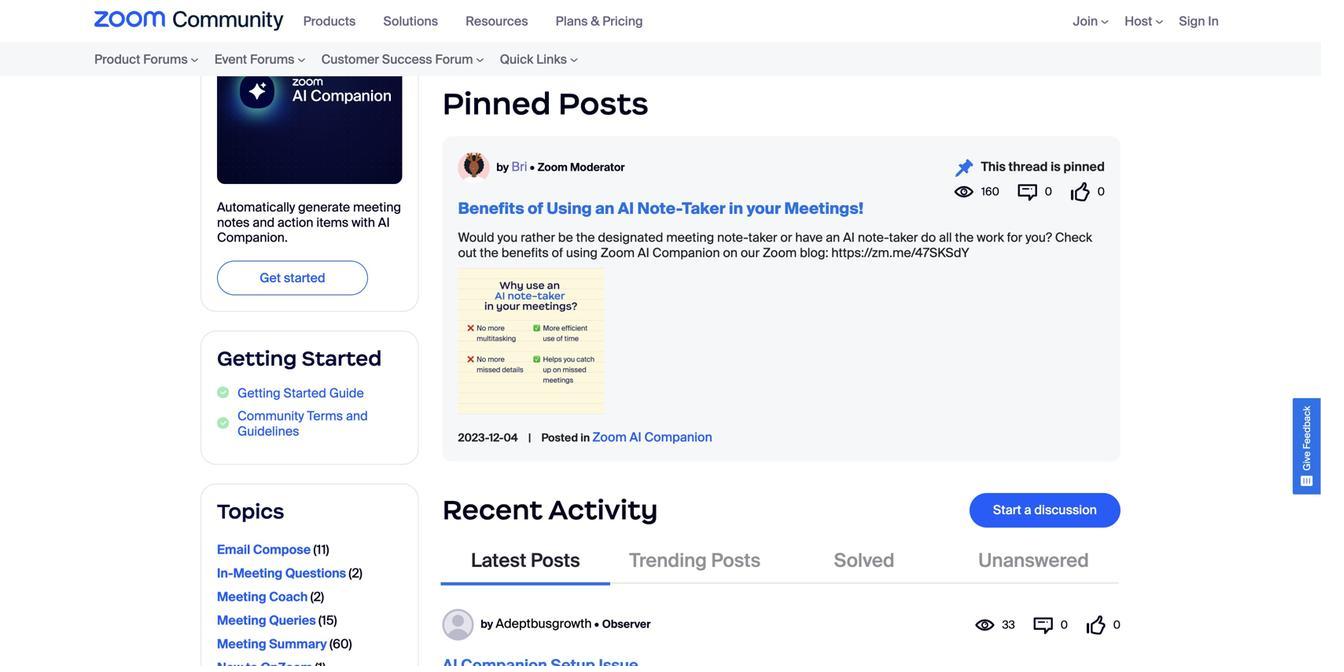 Task type: describe. For each thing, give the bounding box(es) containing it.
ai right posted
[[630, 429, 642, 446]]

customer success forum link
[[314, 42, 492, 76]]

by bri • zoom moderator
[[497, 158, 625, 175]]

summary
[[269, 636, 327, 653]]

get
[[260, 270, 281, 286]]

https://zm.me/47sksdy
[[832, 245, 970, 261]]

email compose link
[[217, 539, 311, 561]]

adeptbusgrowth link
[[496, 616, 592, 632]]

guide
[[329, 385, 364, 402]]

product
[[94, 51, 140, 68]]

automatically generate meeting notes and action items with ai companion.
[[217, 199, 401, 246]]

solutions
[[384, 13, 438, 29]]

in
[[1209, 13, 1220, 29]]

host link
[[1125, 13, 1164, 29]]

0 horizontal spatial a
[[651, 27, 658, 43]]

companion.
[[217, 229, 288, 246]]

2 note- from the left
[[858, 229, 889, 246]]

this thread is pinned
[[982, 158, 1105, 175]]

by adeptbusgrowth • observer
[[481, 616, 651, 632]]

meeting up meeting coach link
[[233, 565, 283, 582]]

product forums
[[94, 51, 188, 68]]

11
[[317, 542, 326, 558]]

companion inside would you rather be the designated meeting note-taker or have an ai note-taker do all the work for you? check out the benefits of using zoom ai companion on our zoom blog: https://zm.me/47sksdy
[[653, 245, 720, 261]]

0 horizontal spatial 2
[[314, 589, 321, 605]]

moderator
[[570, 160, 625, 175]]

posts for latest posts
[[531, 549, 580, 573]]

15
[[322, 612, 334, 629]]

meeting down meeting coach link
[[217, 612, 266, 629]]

observer
[[603, 617, 651, 632]]

notes
[[217, 214, 250, 231]]

quick links link
[[492, 42, 586, 76]]

in-
[[217, 565, 233, 582]]

get started link
[[217, 261, 368, 296]]

60
[[333, 636, 349, 653]]

activity
[[549, 493, 658, 527]]

companion inside zoom ai companion
[[443, 27, 511, 43]]

bri link
[[512, 158, 528, 175]]

pinned posts
[[443, 84, 649, 123]]

and inside automatically generate meeting notes and action items with ai companion.
[[253, 214, 275, 231]]

generate
[[298, 199, 350, 216]]

bri image
[[458, 152, 490, 184]]

be
[[558, 229, 573, 246]]

products link
[[303, 13, 368, 29]]

a inside the start a discussion link
[[1025, 502, 1032, 519]]

by for adeptbusgrowth
[[481, 617, 493, 632]]

list containing email compose
[[217, 539, 402, 666]]

recent activity
[[443, 493, 658, 527]]

benefits of using an ai note-taker in your meetings!
[[458, 199, 864, 219]]

benefits
[[458, 199, 525, 219]]

this
[[982, 158, 1006, 175]]

zoom inside by bri • zoom moderator
[[538, 160, 568, 175]]

meeting queries link
[[217, 610, 316, 632]]

event forums
[[215, 51, 295, 68]]

getting for getting started
[[217, 346, 297, 372]]

community
[[238, 408, 304, 425]]

meeting inside would you rather be the designated meeting note-taker or have an ai note-taker do all the work for you? check out the benefits of using zoom ai companion on our zoom blog: https://zm.me/47sksdy
[[667, 229, 715, 246]]

items
[[317, 214, 349, 231]]

meeting summary link
[[217, 633, 327, 655]]

1 horizontal spatial in
[[729, 199, 744, 219]]

menu bar for customer success forum
[[296, 0, 663, 42]]

start a discussion
[[994, 502, 1098, 519]]

1 note- from the left
[[718, 229, 749, 246]]

1 horizontal spatial 2
[[352, 565, 359, 582]]

in inside "2023-12-04 | posted in zoom ai companion"
[[581, 431, 590, 445]]

ai right blog: on the right top of the page
[[844, 229, 855, 246]]

success
[[382, 51, 432, 68]]

0 horizontal spatial an
[[596, 199, 615, 219]]

• for bri
[[530, 160, 535, 175]]

plans & pricing link
[[556, 13, 655, 29]]

you?
[[1026, 229, 1053, 246]]

solved
[[835, 549, 895, 573]]

1 horizontal spatial the
[[576, 229, 595, 246]]

0 vertical spatial discussion
[[688, 27, 750, 43]]

bri
[[512, 158, 528, 175]]

meeting inside automatically generate meeting notes and action items with ai companion.
[[353, 199, 401, 216]]

0 vertical spatial of
[[528, 199, 544, 219]]

solutions link
[[384, 13, 450, 29]]

event
[[215, 51, 247, 68]]

do
[[922, 229, 937, 246]]

plans
[[556, 13, 588, 29]]

ai down note-
[[638, 245, 650, 261]]

queries
[[269, 612, 316, 629]]

would you rather be the designated meeting note-taker or have an ai note-taker do all the work for you? check out the benefits of using zoom ai companion on our zoom blog: https://zm.me/47sksdy
[[458, 229, 1093, 261]]

action
[[278, 214, 314, 231]]

1 vertical spatial zoom ai companion link
[[593, 429, 713, 446]]

benefits of using an ai note-taker in your meetings! link
[[458, 199, 864, 219]]

with
[[352, 214, 375, 231]]

getting started heading
[[217, 346, 402, 372]]

getting started guide community terms and guidelines
[[238, 385, 368, 440]]

menu bar for get started
[[63, 42, 618, 76]]

sign in
[[1180, 13, 1220, 29]]

started for getting started guide community terms and guidelines
[[284, 385, 326, 402]]

getting for getting started guide community terms and guidelines
[[238, 385, 281, 402]]

product forums link
[[94, 42, 207, 76]]

quick
[[500, 51, 534, 68]]



Task type: locate. For each thing, give the bounding box(es) containing it.
resources
[[466, 13, 528, 29]]

posts right trending in the bottom of the page
[[712, 549, 761, 573]]

note-
[[638, 199, 682, 219]]

products
[[303, 13, 356, 29]]

0 vertical spatial by
[[497, 160, 509, 175]]

menu bar containing products
[[296, 0, 663, 42]]

ai inside automatically generate meeting notes and action items with ai companion.
[[378, 214, 390, 231]]

of
[[528, 199, 544, 219], [552, 245, 563, 261]]

2 right the questions
[[352, 565, 359, 582]]

taker left do
[[889, 229, 919, 246]]

discussion right start at the right of the page
[[1035, 502, 1098, 519]]

started for getting started
[[302, 346, 382, 372]]

articles
[[562, 27, 604, 43]]

of left using at the left top
[[552, 245, 563, 261]]

on
[[723, 245, 738, 261]]

meeting right items
[[353, 199, 401, 216]]

1 vertical spatial of
[[552, 245, 563, 261]]

getting inside getting started guide community terms and guidelines
[[238, 385, 281, 402]]

1 vertical spatial getting
[[238, 385, 281, 402]]

ai
[[1078, 12, 1089, 28], [618, 199, 634, 219], [378, 214, 390, 231], [844, 229, 855, 246], [638, 245, 650, 261], [630, 429, 642, 446]]

by left bri link
[[497, 160, 509, 175]]

• for adeptbusgrowth
[[595, 617, 600, 632]]

email
[[217, 542, 250, 558]]

zoom
[[1040, 12, 1075, 28], [538, 160, 568, 175], [601, 245, 635, 261], [763, 245, 797, 261], [593, 429, 627, 446]]

1 vertical spatial or
[[781, 229, 793, 246]]

0 vertical spatial or
[[607, 27, 619, 43]]

email compose 11 in-meeting questions 2 meeting coach 2 meeting queries 15 meeting summary 60
[[217, 542, 359, 653]]

1 taker from the left
[[749, 229, 778, 246]]

meeting
[[233, 565, 283, 582], [217, 589, 266, 605], [217, 612, 266, 629], [217, 636, 266, 653]]

meeting coach link
[[217, 586, 308, 608]]

1 forums from the left
[[143, 51, 188, 68]]

coach
[[269, 589, 308, 605]]

0 vertical spatial started
[[302, 346, 382, 372]]

0 horizontal spatial or
[[607, 27, 619, 43]]

zoom ai companion link
[[443, 12, 1089, 43], [593, 429, 713, 446]]

meetings!
[[785, 199, 864, 219]]

or left start
[[607, 27, 619, 43]]

2 taker from the left
[[889, 229, 919, 246]]

menu bar containing product forums
[[63, 42, 618, 76]]

below!
[[753, 27, 791, 43]]

join link
[[1074, 13, 1110, 29]]

menu bar containing join
[[1050, 0, 1227, 42]]

0 vertical spatial and
[[253, 214, 275, 231]]

thread
[[1009, 158, 1048, 175]]

0 horizontal spatial meeting
[[353, 199, 401, 216]]

1 horizontal spatial an
[[826, 229, 841, 246]]

links
[[537, 51, 567, 68]]

posts for pinned posts
[[559, 84, 649, 123]]

forums right event
[[250, 51, 295, 68]]

zoom inside zoom ai companion
[[1040, 12, 1075, 28]]

1 horizontal spatial by
[[497, 160, 509, 175]]

by inside by adeptbusgrowth • observer
[[481, 617, 493, 632]]

0 horizontal spatial and
[[253, 214, 275, 231]]

an right the using
[[596, 199, 615, 219]]

• left observer
[[595, 617, 600, 632]]

work
[[977, 229, 1005, 246]]

0 horizontal spatial of
[[528, 199, 544, 219]]

an right the "have"
[[826, 229, 841, 246]]

designated
[[598, 229, 664, 246]]

0 vertical spatial •
[[530, 160, 535, 175]]

the
[[576, 229, 595, 246], [955, 229, 974, 246], [480, 245, 499, 261]]

pricing
[[603, 13, 643, 29]]

ai up designated
[[618, 199, 634, 219]]

start a discussion link
[[970, 493, 1121, 528]]

1 horizontal spatial note-
[[858, 229, 889, 246]]

compose
[[253, 542, 311, 558]]

plans & pricing
[[556, 13, 643, 29]]

by right adeptbusgrowth image
[[481, 617, 493, 632]]

your
[[747, 199, 781, 219]]

ai right with
[[378, 214, 390, 231]]

forums down community.title image on the left top of the page
[[143, 51, 188, 68]]

ai inside zoom ai companion
[[1078, 12, 1089, 28]]

0 horizontal spatial •
[[530, 160, 535, 175]]

a left the new
[[651, 27, 658, 43]]

customer
[[321, 51, 379, 68]]

recent
[[443, 493, 543, 527]]

1 vertical spatial an
[[826, 229, 841, 246]]

getting up getting started guide link
[[217, 346, 297, 372]]

note- left do
[[858, 229, 889, 246]]

forums for event forums
[[250, 51, 295, 68]]

1 vertical spatial meeting
[[667, 229, 715, 246]]

meeting down in-
[[217, 589, 266, 605]]

and inside getting started guide community terms and guidelines
[[346, 408, 368, 425]]

1 vertical spatial a
[[1025, 502, 1032, 519]]

event forums link
[[207, 42, 314, 76]]

of up the rather
[[528, 199, 544, 219]]

0 vertical spatial a
[[651, 27, 658, 43]]

and down guide
[[346, 408, 368, 425]]

host
[[1125, 13, 1153, 29]]

community.title image
[[94, 11, 284, 31]]

0 horizontal spatial discussion
[[688, 27, 750, 43]]

by inside by bri • zoom moderator
[[497, 160, 509, 175]]

taker down the your
[[749, 229, 778, 246]]

meeting down meeting queries link
[[217, 636, 266, 653]]

2 down the questions
[[314, 589, 321, 605]]

unanswered
[[979, 549, 1090, 573]]

benefits
[[502, 245, 549, 261]]

1 vertical spatial 2
[[314, 589, 321, 605]]

getting
[[217, 346, 297, 372], [238, 385, 281, 402]]

latest posts
[[471, 549, 580, 573]]

0 vertical spatial companion
[[443, 27, 511, 43]]

taker
[[749, 229, 778, 246], [889, 229, 919, 246]]

for
[[1008, 229, 1023, 246]]

support
[[513, 27, 559, 43]]

topics heading
[[217, 499, 402, 524]]

1 horizontal spatial discussion
[[1035, 502, 1098, 519]]

1 horizontal spatial meeting
[[667, 229, 715, 246]]

sign
[[1180, 13, 1206, 29]]

the right 'all'
[[955, 229, 974, 246]]

0 vertical spatial 2
[[352, 565, 359, 582]]

0 vertical spatial in
[[729, 199, 744, 219]]

community terms and guidelines link
[[238, 408, 402, 440]]

posts for trending posts
[[712, 549, 761, 573]]

in left the your
[[729, 199, 744, 219]]

0 horizontal spatial taker
[[749, 229, 778, 246]]

the right be
[[576, 229, 595, 246]]

0 horizontal spatial forums
[[143, 51, 188, 68]]

blog:
[[800, 245, 829, 261]]

start
[[622, 27, 648, 43]]

meeting
[[353, 199, 401, 216], [667, 229, 715, 246]]

menu bar
[[296, 0, 663, 42], [1050, 0, 1227, 42], [63, 42, 618, 76]]

resources link
[[466, 13, 540, 29]]

0 vertical spatial meeting
[[353, 199, 401, 216]]

started
[[284, 270, 326, 286]]

list
[[217, 539, 402, 666]]

• inside by bri • zoom moderator
[[530, 160, 535, 175]]

check
[[1056, 229, 1093, 246]]

or left the "have"
[[781, 229, 793, 246]]

trending posts
[[630, 549, 761, 573]]

forums for product forums
[[143, 51, 188, 68]]

of inside would you rather be the designated meeting note-taker or have an ai note-taker do all the work for you? check out the benefits of using zoom ai companion on our zoom blog: https://zm.me/47sksdy
[[552, 245, 563, 261]]

terms
[[307, 408, 343, 425]]

1 vertical spatial companion
[[653, 245, 720, 261]]

a right start at the right of the page
[[1025, 502, 1032, 519]]

|
[[529, 431, 531, 445]]

adeptbusgrowth
[[496, 616, 592, 632]]

topics
[[217, 499, 285, 524]]

by for bri
[[497, 160, 509, 175]]

guidelines
[[238, 423, 299, 440]]

started inside getting started guide community terms and guidelines
[[284, 385, 326, 402]]

note- down taker
[[718, 229, 749, 246]]

1 horizontal spatial and
[[346, 408, 368, 425]]

1 vertical spatial and
[[346, 408, 368, 425]]

trending
[[630, 549, 707, 573]]

adeptbusgrowth image
[[443, 609, 474, 641]]

note-
[[718, 229, 749, 246], [858, 229, 889, 246]]

the right out
[[480, 245, 499, 261]]

1 vertical spatial in
[[581, 431, 590, 445]]

posts
[[559, 84, 649, 123], [531, 549, 580, 573], [712, 549, 761, 573]]

1 horizontal spatial taker
[[889, 229, 919, 246]]

start
[[994, 502, 1022, 519]]

0 horizontal spatial note-
[[718, 229, 749, 246]]

and right notes
[[253, 214, 275, 231]]

0 horizontal spatial in
[[581, 431, 590, 445]]

0 vertical spatial zoom ai companion link
[[443, 12, 1089, 43]]

posts down recent activity
[[531, 549, 580, 573]]

1 vertical spatial by
[[481, 617, 493, 632]]

0 horizontal spatial the
[[480, 245, 499, 261]]

2 horizontal spatial the
[[955, 229, 974, 246]]

1 vertical spatial •
[[595, 617, 600, 632]]

1 vertical spatial discussion
[[1035, 502, 1098, 519]]

forum
[[435, 51, 473, 68]]

all
[[940, 229, 953, 246]]

2 forums from the left
[[250, 51, 295, 68]]

started up terms
[[284, 385, 326, 402]]

1 horizontal spatial •
[[595, 617, 600, 632]]

getting up community
[[238, 385, 281, 402]]

1 horizontal spatial or
[[781, 229, 793, 246]]

questions
[[285, 565, 346, 582]]

1 vertical spatial started
[[284, 385, 326, 402]]

using
[[547, 199, 592, 219]]

or inside would you rather be the designated meeting note-taker or have an ai note-taker do all the work for you? check out the benefits of using zoom ai companion on our zoom blog: https://zm.me/47sksdy
[[781, 229, 793, 246]]

0 horizontal spatial by
[[481, 617, 493, 632]]

0 vertical spatial an
[[596, 199, 615, 219]]

latest
[[471, 549, 527, 573]]

12-
[[489, 431, 504, 445]]

you
[[498, 229, 518, 246]]

started up guide
[[302, 346, 382, 372]]

2
[[352, 565, 359, 582], [314, 589, 321, 605]]

in-meeting questions link
[[217, 562, 346, 584]]

• inside by adeptbusgrowth • observer
[[595, 617, 600, 632]]

1 horizontal spatial of
[[552, 245, 563, 261]]

in
[[729, 199, 744, 219], [581, 431, 590, 445]]

in right posted
[[581, 431, 590, 445]]

2 vertical spatial companion
[[645, 429, 713, 446]]

pinned
[[1064, 158, 1105, 175]]

ai note-taker.jpeg image
[[458, 268, 604, 414]]

&
[[591, 13, 600, 29]]

posts up moderator
[[559, 84, 649, 123]]

• right bri
[[530, 160, 535, 175]]

0
[[1045, 185, 1053, 199], [1098, 185, 1105, 199], [1061, 618, 1068, 633], [1114, 618, 1121, 633]]

an inside would you rather be the designated meeting note-taker or have an ai note-taker do all the work for you? check out the benefits of using zoom ai companion on our zoom blog: https://zm.me/47sksdy
[[826, 229, 841, 246]]

have
[[796, 229, 823, 246]]

meeting down taker
[[667, 229, 715, 246]]

pinned
[[443, 84, 551, 123]]

support articles or start a new discussion below!
[[513, 27, 791, 43]]

discussion right the new
[[688, 27, 750, 43]]

quick links
[[500, 51, 567, 68]]

1 horizontal spatial forums
[[250, 51, 295, 68]]

0 vertical spatial getting
[[217, 346, 297, 372]]

rather
[[521, 229, 556, 246]]

2023-12-04 | posted in zoom ai companion
[[458, 429, 713, 446]]

ai left host
[[1078, 12, 1089, 28]]

get started
[[260, 270, 326, 286]]

1 horizontal spatial a
[[1025, 502, 1032, 519]]

is
[[1051, 158, 1061, 175]]



Task type: vqa. For each thing, say whether or not it's contained in the screenshot.
slides
no



